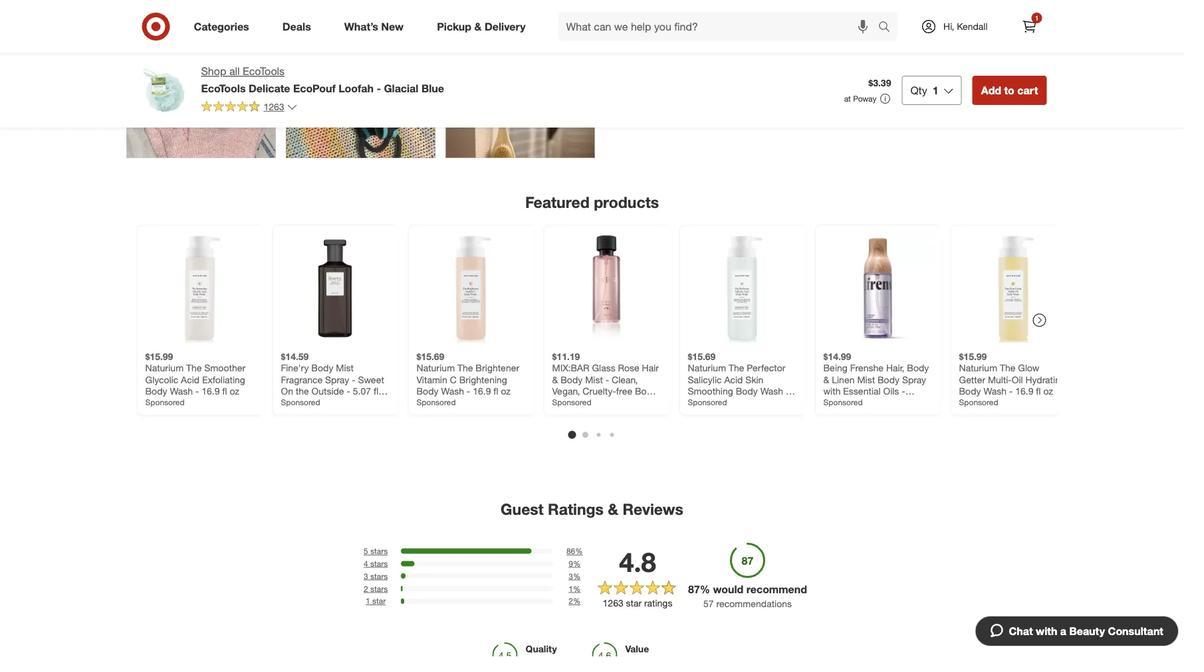 Task type: locate. For each thing, give the bounding box(es) containing it.
categories
[[194, 20, 249, 33]]

4
[[364, 559, 368, 569]]

5 inside the $11.19 mix:bar glass rose hair & body mist - clean, vegan, cruelty-free body spray & hair perfume for women - 5 fl oz
[[593, 409, 598, 420]]

naturium inside $15.69 naturium the perfector salicylic acid skin smoothing body wash - 16.9 fl oz
[[688, 362, 726, 374]]

2 horizontal spatial mist
[[857, 374, 875, 386]]

lavender
[[823, 397, 862, 409]]

- right oils
[[902, 386, 905, 397]]

1 acid from the left
[[181, 374, 200, 386]]

5 up 4
[[364, 546, 368, 556]]

16.9 down salicylic
[[688, 397, 706, 409]]

sponsored down glycolic
[[145, 397, 185, 407]]

sponsored down getter
[[959, 397, 998, 407]]

2 stars from the top
[[370, 559, 388, 569]]

- left 'hydrating'
[[1009, 386, 1013, 397]]

acid
[[181, 374, 200, 386], [724, 374, 743, 386]]

mist right linen
[[857, 374, 875, 386]]

0 horizontal spatial spray
[[325, 374, 349, 386]]

1 vertical spatial with
[[1036, 625, 1057, 638]]

oz down salicylic
[[716, 397, 726, 409]]

1 horizontal spatial mist
[[585, 374, 603, 386]]

7 sponsored from the left
[[959, 397, 998, 407]]

-
[[377, 82, 381, 95], [352, 374, 355, 386], [605, 374, 609, 386], [195, 386, 199, 397], [347, 386, 350, 397], [467, 386, 470, 397], [786, 386, 789, 397], [902, 386, 905, 397], [1009, 386, 1013, 397], [892, 397, 896, 409], [586, 409, 590, 420]]

$15.69
[[417, 351, 444, 362], [688, 351, 716, 362]]

sponsored down vitamin
[[417, 397, 456, 407]]

4 the from the left
[[1000, 362, 1016, 374]]

mist right vegan, at the left bottom of page
[[585, 374, 603, 386]]

1 sponsored from the left
[[145, 397, 185, 407]]

16.9
[[202, 386, 220, 397], [473, 386, 491, 397], [1015, 386, 1033, 397], [688, 397, 706, 409]]

1 $15.99 from the left
[[145, 351, 173, 362]]

add to cart
[[981, 84, 1038, 97]]

smoothing
[[688, 386, 733, 397]]

- inside $15.69 naturium the perfector salicylic acid skin smoothing body wash - 16.9 fl oz
[[786, 386, 789, 397]]

1 for 1
[[1035, 14, 1039, 22]]

1 horizontal spatial 2
[[569, 597, 573, 606]]

products
[[594, 193, 659, 212]]

star left ratings
[[626, 598, 642, 609]]

the inside $15.99 naturium the glow getter multi-oil hydrating body wash - 16.9 fl oz sponsored
[[1000, 362, 1016, 374]]

fl down cruelty-
[[600, 409, 605, 420]]

- left "exfoliating"
[[195, 386, 199, 397]]

% up 1 %
[[573, 571, 581, 581]]

0 vertical spatial 1263
[[264, 101, 284, 113]]

2 sponsored from the left
[[281, 397, 320, 407]]

% down 3 %
[[573, 584, 581, 594]]

1 up 2 %
[[569, 584, 573, 594]]

0 horizontal spatial 5
[[364, 546, 368, 556]]

ecotools
[[243, 65, 285, 78], [201, 82, 246, 95]]

naturium for glycolic
[[145, 362, 184, 374]]

spray down the mix:bar at left
[[552, 397, 576, 409]]

3 sponsored from the left
[[417, 397, 456, 407]]

stars for 3 stars
[[370, 571, 388, 581]]

sponsored down salicylic
[[688, 397, 727, 407]]

- right c at left bottom
[[467, 386, 470, 397]]

spray left 5.07
[[325, 374, 349, 386]]

the inside '$15.99 naturium the smoother glycolic acid exfoliating body wash - 16.9 fl oz sponsored'
[[186, 362, 202, 374]]

stars for 2 stars
[[370, 584, 388, 594]]

3 %
[[569, 571, 581, 581]]

mix:bar
[[552, 362, 589, 374]]

naturium left brightening
[[417, 362, 455, 374]]

1 vertical spatial 2
[[569, 597, 573, 606]]

0 horizontal spatial acid
[[181, 374, 200, 386]]

$15.99 inside $15.99 naturium the glow getter multi-oil hydrating body wash - 16.9 fl oz sponsored
[[959, 351, 987, 362]]

stars up 1 star
[[370, 584, 388, 594]]

2 up 1 star
[[364, 584, 368, 594]]

0 vertical spatial with
[[823, 386, 841, 397]]

4 wash from the left
[[984, 386, 1007, 397]]

stars up 2 stars
[[370, 571, 388, 581]]

with
[[823, 386, 841, 397], [1036, 625, 1057, 638]]

6 sponsored from the left
[[823, 397, 863, 407]]

oz right oil
[[1043, 386, 1053, 397]]

acid left skin
[[724, 374, 743, 386]]

oz down smoother
[[230, 386, 239, 397]]

user image by @lifeofken258 image
[[127, 9, 276, 158]]

2 wash from the left
[[441, 386, 464, 397]]

1 horizontal spatial acid
[[724, 374, 743, 386]]

delivery
[[485, 20, 526, 33]]

kendall
[[957, 21, 988, 32]]

$15.99 for naturium the glow getter multi-oil hydrating body wash - 16.9 fl oz
[[959, 351, 987, 362]]

naturium for vitamin
[[417, 362, 455, 374]]

sweet
[[358, 374, 384, 386]]

$14.59
[[281, 351, 309, 362]]

naturium inside $15.69 naturium the brightener vitamin c brightening body wash - 16.9 fl oz sponsored
[[417, 362, 455, 374]]

mist for being
[[857, 374, 875, 386]]

2 naturium from the left
[[417, 362, 455, 374]]

2 3 from the left
[[569, 571, 573, 581]]

the left skin
[[729, 362, 744, 374]]

fl down 'brightener' at bottom
[[494, 386, 498, 397]]

2 horizontal spatial 5
[[898, 397, 903, 409]]

the left smoother
[[186, 362, 202, 374]]

1 $15.69 from the left
[[417, 351, 444, 362]]

for
[[645, 397, 656, 409]]

hair left perfume
[[587, 397, 604, 409]]

% down 1 %
[[573, 597, 581, 606]]

chat
[[1009, 625, 1033, 638]]

$11.19
[[552, 351, 580, 362]]

oz inside the $11.19 mix:bar glass rose hair & body mist - clean, vegan, cruelty-free body spray & hair perfume for women - 5 fl oz
[[608, 409, 617, 420]]

- inside the shop all ecotools ecotools delicate ecopouf loofah - glacial blue
[[377, 82, 381, 95]]

the inside $15.69 naturium the perfector salicylic acid skin smoothing body wash - 16.9 fl oz
[[729, 362, 744, 374]]

1 for 1 %
[[569, 584, 573, 594]]

body inside $15.99 naturium the glow getter multi-oil hydrating body wash - 16.9 fl oz sponsored
[[959, 386, 981, 397]]

3 down 9
[[569, 571, 573, 581]]

ecotools down shop
[[201, 82, 246, 95]]

user image by @the_calebalexander image
[[446, 9, 595, 158]]

fl right oils
[[906, 397, 911, 409]]

3 the from the left
[[729, 362, 744, 374]]

4 naturium from the left
[[959, 362, 997, 374]]

16.9 down smoother
[[202, 386, 220, 397]]

naturium for salicylic
[[688, 362, 726, 374]]

9
[[569, 559, 573, 569]]

oz inside $15.69 naturium the perfector salicylic acid skin smoothing body wash - 16.9 fl oz
[[716, 397, 726, 409]]

quality
[[526, 643, 557, 655]]

naturium up smoothing
[[688, 362, 726, 374]]

the
[[186, 362, 202, 374], [457, 362, 473, 374], [729, 362, 744, 374], [1000, 362, 1016, 374]]

2 $15.99 from the left
[[959, 351, 987, 362]]

oil
[[1012, 374, 1023, 386]]

outside
[[312, 386, 344, 397]]

0 horizontal spatial 1263
[[264, 101, 284, 113]]

1 right "kendall"
[[1035, 14, 1039, 22]]

% inside 87 % would recommend 57 recommendations
[[700, 583, 710, 596]]

the for oil
[[1000, 362, 1016, 374]]

$11.19 mix:bar glass rose hair & body mist - clean, vegan, cruelty-free body spray & hair perfume for women - 5 fl oz
[[552, 351, 659, 420]]

1 horizontal spatial star
[[626, 598, 642, 609]]

naturium the perfector salicylic acid skin smoothing body wash - 16.9 fl oz image
[[688, 234, 797, 343]]

& down the mix:bar at left
[[579, 397, 585, 409]]

the left glow
[[1000, 362, 1016, 374]]

5 sponsored from the left
[[688, 397, 727, 407]]

$15.99 up glycolic
[[145, 351, 173, 362]]

0 horizontal spatial $15.99
[[145, 351, 173, 362]]

oz inside '$15.99 naturium the smoother glycolic acid exfoliating body wash - 16.9 fl oz sponsored'
[[230, 386, 239, 397]]

naturium the brightener vitamin c brightening body wash - 16.9 fl oz image
[[417, 234, 526, 343]]

% down 86 %
[[573, 559, 581, 569]]

poway
[[853, 94, 877, 104]]

1 horizontal spatial with
[[1036, 625, 1057, 638]]

spray inside $14.59 fine'ry body mist fragrance spray - sweet on the outside - 5.07 fl oz
[[325, 374, 349, 386]]

2 down 1 %
[[569, 597, 573, 606]]

delicate
[[249, 82, 290, 95]]

1 naturium from the left
[[145, 362, 184, 374]]

1263 for 1263 star ratings
[[603, 598, 623, 609]]

add to cart button
[[972, 76, 1047, 105]]

2 horizontal spatial spray
[[902, 374, 926, 386]]

fl right oil
[[1036, 386, 1041, 397]]

oz inside $15.69 naturium the brightener vitamin c brightening body wash - 16.9 fl oz sponsored
[[501, 386, 511, 397]]

16.9 down 'brightener' at bottom
[[473, 386, 491, 397]]

2 for 2 %
[[569, 597, 573, 606]]

3 naturium from the left
[[688, 362, 726, 374]]

2
[[364, 584, 368, 594], [569, 597, 573, 606]]

$15.69 up vitamin
[[417, 351, 444, 362]]

3
[[364, 571, 368, 581], [569, 571, 573, 581]]

1 down 2 stars
[[366, 597, 370, 606]]

with inside button
[[1036, 625, 1057, 638]]

with down the being
[[823, 386, 841, 397]]

$15.69 inside $15.69 naturium the perfector salicylic acid skin smoothing body wash - 16.9 fl oz
[[688, 351, 716, 362]]

% up 9 %
[[575, 546, 583, 556]]

- right skin
[[786, 386, 789, 397]]

1 wash from the left
[[170, 386, 193, 397]]

1 3 from the left
[[364, 571, 368, 581]]

search
[[872, 21, 904, 34]]

body
[[311, 362, 333, 374], [907, 362, 929, 374], [561, 374, 583, 386], [878, 374, 900, 386], [145, 386, 167, 397], [417, 386, 439, 397], [635, 386, 657, 397], [736, 386, 758, 397], [959, 386, 981, 397]]

hair
[[642, 362, 659, 374], [587, 397, 604, 409]]

fl inside $14.99 being frenshe hair, body & linen mist body spray with essential oils - lavender cloud - 5 fl oz
[[906, 397, 911, 409]]

0 horizontal spatial star
[[372, 597, 386, 606]]

- left clean,
[[605, 374, 609, 386]]

&
[[474, 20, 482, 33], [552, 374, 558, 386], [823, 374, 829, 386], [579, 397, 585, 409], [608, 500, 618, 519]]

2 acid from the left
[[724, 374, 743, 386]]

what's new link
[[333, 12, 420, 41]]

spray right oils
[[902, 374, 926, 386]]

1263 down "delicate"
[[264, 101, 284, 113]]

1263 for 1263
[[264, 101, 284, 113]]

what's new
[[344, 20, 404, 33]]

0 horizontal spatial mist
[[336, 362, 354, 374]]

wash
[[170, 386, 193, 397], [441, 386, 464, 397], [760, 386, 783, 397], [984, 386, 1007, 397]]

$15.99 naturium the smoother glycolic acid exfoliating body wash - 16.9 fl oz sponsored
[[145, 351, 245, 407]]

5 inside $14.99 being frenshe hair, body & linen mist body spray with essential oils - lavender cloud - 5 fl oz
[[898, 397, 903, 409]]

0 vertical spatial ecotools
[[243, 65, 285, 78]]

oz inside $14.59 fine'ry body mist fragrance spray - sweet on the outside - 5.07 fl oz
[[281, 397, 291, 409]]

fl down smoother
[[222, 386, 227, 397]]

mist inside the $11.19 mix:bar glass rose hair & body mist - clean, vegan, cruelty-free body spray & hair perfume for women - 5 fl oz
[[585, 374, 603, 386]]

& right pickup
[[474, 20, 482, 33]]

naturium inside $15.99 naturium the glow getter multi-oil hydrating body wash - 16.9 fl oz sponsored
[[959, 362, 997, 374]]

What can we help you find? suggestions appear below search field
[[558, 12, 882, 41]]

fl right 5.07
[[374, 386, 378, 397]]

5 down cruelty-
[[593, 409, 598, 420]]

oz down 'brightener' at bottom
[[501, 386, 511, 397]]

sponsored up women
[[552, 397, 592, 407]]

0 horizontal spatial with
[[823, 386, 841, 397]]

hair right rose
[[642, 362, 659, 374]]

fl inside the $11.19 mix:bar glass rose hair & body mist - clean, vegan, cruelty-free body spray & hair perfume for women - 5 fl oz
[[600, 409, 605, 420]]

% for 3
[[573, 571, 581, 581]]

glass
[[592, 362, 615, 374]]

oz right oils
[[913, 397, 923, 409]]

pickup & delivery link
[[426, 12, 542, 41]]

1 horizontal spatial $15.99
[[959, 351, 987, 362]]

5 stars
[[364, 546, 388, 556]]

featured products
[[525, 193, 659, 212]]

the inside $15.69 naturium the brightener vitamin c brightening body wash - 16.9 fl oz sponsored
[[457, 362, 473, 374]]

acid right glycolic
[[181, 374, 200, 386]]

qty
[[910, 84, 927, 97]]

glow
[[1018, 362, 1039, 374]]

1 vertical spatial hair
[[587, 397, 604, 409]]

$15.69 inside $15.69 naturium the brightener vitamin c brightening body wash - 16.9 fl oz sponsored
[[417, 351, 444, 362]]

%
[[575, 546, 583, 556], [573, 559, 581, 569], [573, 571, 581, 581], [700, 583, 710, 596], [573, 584, 581, 594], [573, 597, 581, 606]]

women
[[552, 409, 584, 420]]

deals
[[282, 20, 311, 33]]

oils
[[883, 386, 899, 397]]

1 the from the left
[[186, 362, 202, 374]]

% for 2
[[573, 597, 581, 606]]

2 stars
[[364, 584, 388, 594]]

stars down 5 stars
[[370, 559, 388, 569]]

hair,
[[886, 362, 904, 374]]

the right c at left bottom
[[457, 362, 473, 374]]

acid for wash
[[181, 374, 200, 386]]

mist for mix:bar
[[585, 374, 603, 386]]

1 horizontal spatial 5
[[593, 409, 598, 420]]

hydrating
[[1026, 374, 1066, 386]]

5 right cloud
[[898, 397, 903, 409]]

1263 right 2 %
[[603, 598, 623, 609]]

& inside $14.99 being frenshe hair, body & linen mist body spray with essential oils - lavender cloud - 5 fl oz
[[823, 374, 829, 386]]

16.9 down glow
[[1015, 386, 1033, 397]]

3 wash from the left
[[760, 386, 783, 397]]

vegan,
[[552, 386, 580, 397]]

1
[[1035, 14, 1039, 22], [933, 84, 939, 97], [569, 584, 573, 594], [366, 597, 370, 606]]

star for 1
[[372, 597, 386, 606]]

new
[[381, 20, 404, 33]]

2 the from the left
[[457, 362, 473, 374]]

c
[[450, 374, 457, 386]]

& left linen
[[823, 374, 829, 386]]

brightening
[[459, 374, 507, 386]]

0 horizontal spatial $15.69
[[417, 351, 444, 362]]

ecotools up "delicate"
[[243, 65, 285, 78]]

9 %
[[569, 559, 581, 569]]

0 vertical spatial hair
[[642, 362, 659, 374]]

with left a
[[1036, 625, 1057, 638]]

3 stars from the top
[[370, 571, 388, 581]]

$15.99 inside '$15.99 naturium the smoother glycolic acid exfoliating body wash - 16.9 fl oz sponsored'
[[145, 351, 173, 362]]

acid inside $15.69 naturium the perfector salicylic acid skin smoothing body wash - 16.9 fl oz
[[724, 374, 743, 386]]

spray
[[325, 374, 349, 386], [902, 374, 926, 386], [552, 397, 576, 409]]

naturium the glow getter multi-oil hydrating body wash - 16.9 fl oz image
[[959, 234, 1068, 343]]

16.9 inside '$15.99 naturium the smoother glycolic acid exfoliating body wash - 16.9 fl oz sponsored'
[[202, 386, 220, 397]]

- left the glacial
[[377, 82, 381, 95]]

perfector
[[747, 362, 785, 374]]

oz down free at the bottom
[[608, 409, 617, 420]]

1 for 1 star
[[366, 597, 370, 606]]

image of ecotools delicate ecopouf loofah - glacial blue image
[[137, 64, 190, 117]]

87
[[688, 583, 700, 596]]

1 stars from the top
[[370, 546, 388, 556]]

multi-
[[988, 374, 1012, 386]]

naturium left oil
[[959, 362, 997, 374]]

0 horizontal spatial 2
[[364, 584, 368, 594]]

naturium inside '$15.99 naturium the smoother glycolic acid exfoliating body wash - 16.9 fl oz sponsored'
[[145, 362, 184, 374]]

1 horizontal spatial $15.69
[[688, 351, 716, 362]]

fl down salicylic
[[708, 397, 713, 409]]

wash inside '$15.99 naturium the smoother glycolic acid exfoliating body wash - 16.9 fl oz sponsored'
[[170, 386, 193, 397]]

the for exfoliating
[[186, 362, 202, 374]]

1 horizontal spatial spray
[[552, 397, 576, 409]]

1 vertical spatial 1263
[[603, 598, 623, 609]]

naturium left "exfoliating"
[[145, 362, 184, 374]]

0 horizontal spatial 3
[[364, 571, 368, 581]]

acid inside '$15.99 naturium the smoother glycolic acid exfoliating body wash - 16.9 fl oz sponsored'
[[181, 374, 200, 386]]

oz left the
[[281, 397, 291, 409]]

mist inside $14.99 being frenshe hair, body & linen mist body spray with essential oils - lavender cloud - 5 fl oz
[[857, 374, 875, 386]]

sponsored down fragrance
[[281, 397, 320, 407]]

1 horizontal spatial 3
[[569, 571, 573, 581]]

3 down 4
[[364, 571, 368, 581]]

value
[[625, 643, 649, 655]]

4 stars from the top
[[370, 584, 388, 594]]

1 horizontal spatial 1263
[[603, 598, 623, 609]]

5.07
[[353, 386, 371, 397]]

fl inside '$15.99 naturium the smoother glycolic acid exfoliating body wash - 16.9 fl oz sponsored'
[[222, 386, 227, 397]]

2 $15.69 from the left
[[688, 351, 716, 362]]

% up the 57
[[700, 583, 710, 596]]

star down 2 stars
[[372, 597, 386, 606]]

& inside pickup & delivery link
[[474, 20, 482, 33]]

1 right qty at the top right of page
[[933, 84, 939, 97]]

sponsored down linen
[[823, 397, 863, 407]]

0 vertical spatial 2
[[364, 584, 368, 594]]

- left 5.07
[[347, 386, 350, 397]]

- inside $15.99 naturium the glow getter multi-oil hydrating body wash - 16.9 fl oz sponsored
[[1009, 386, 1013, 397]]

$15.69 up salicylic
[[688, 351, 716, 362]]

stars up 4 stars
[[370, 546, 388, 556]]

star
[[372, 597, 386, 606], [626, 598, 642, 609]]

mist left sweet
[[336, 362, 354, 374]]

sponsored inside $15.99 naturium the glow getter multi-oil hydrating body wash - 16.9 fl oz sponsored
[[959, 397, 998, 407]]

on
[[281, 386, 293, 397]]

fragrance
[[281, 374, 323, 386]]

stars for 4 stars
[[370, 559, 388, 569]]

$15.99 up getter
[[959, 351, 987, 362]]



Task type: describe. For each thing, give the bounding box(es) containing it.
free
[[616, 386, 632, 397]]

naturium the smoother glycolic acid exfoliating body wash - 16.9 fl oz image
[[145, 234, 254, 343]]

1263 link
[[201, 100, 298, 116]]

clean,
[[612, 374, 638, 386]]

shop all ecotools ecotools delicate ecopouf loofah - glacial blue
[[201, 65, 444, 95]]

- right women
[[586, 409, 590, 420]]

add
[[981, 84, 1001, 97]]

$14.99
[[823, 351, 851, 362]]

1 star
[[366, 597, 386, 606]]

salicylic
[[688, 374, 722, 386]]

$15.69 for naturium the brightener vitamin c brightening body wash - 16.9 fl oz
[[417, 351, 444, 362]]

star for 1263
[[626, 598, 642, 609]]

linen
[[832, 374, 855, 386]]

16.9 inside $15.69 naturium the perfector salicylic acid skin smoothing body wash - 16.9 fl oz
[[688, 397, 706, 409]]

3 for 3 stars
[[364, 571, 368, 581]]

1 %
[[569, 584, 581, 594]]

stars for 5 stars
[[370, 546, 388, 556]]

pickup & delivery
[[437, 20, 526, 33]]

brightener
[[476, 362, 519, 374]]

glycolic
[[145, 374, 178, 386]]

87 % would recommend 57 recommendations
[[688, 583, 807, 610]]

- inside '$15.99 naturium the smoother glycolic acid exfoliating body wash - 16.9 fl oz sponsored'
[[195, 386, 199, 397]]

body inside $15.69 naturium the brightener vitamin c brightening body wash - 16.9 fl oz sponsored
[[417, 386, 439, 397]]

$3.39
[[869, 77, 891, 89]]

oz inside $14.99 being frenshe hair, body & linen mist body spray with essential oils - lavender cloud - 5 fl oz
[[913, 397, 923, 409]]

fine'ry
[[281, 362, 309, 374]]

deals link
[[271, 12, 328, 41]]

the for skin
[[729, 362, 744, 374]]

2 %
[[569, 597, 581, 606]]

wash inside $15.69 naturium the brightener vitamin c brightening body wash - 16.9 fl oz sponsored
[[441, 386, 464, 397]]

getter
[[959, 374, 985, 386]]

recommendations
[[716, 598, 792, 610]]

wash inside $15.69 naturium the perfector salicylic acid skin smoothing body wash - 16.9 fl oz
[[760, 386, 783, 397]]

at
[[844, 94, 851, 104]]

& right ratings
[[608, 500, 618, 519]]

hi, kendall
[[943, 21, 988, 32]]

spray inside $14.99 being frenshe hair, body & linen mist body spray with essential oils - lavender cloud - 5 fl oz
[[902, 374, 926, 386]]

hi,
[[943, 21, 954, 32]]

guest
[[501, 500, 544, 519]]

rose
[[618, 362, 639, 374]]

mix:bar glass rose hair & body mist - clean, vegan, cruelty-free body spray & hair perfume for women - 5 fl oz image
[[552, 234, 661, 343]]

1 horizontal spatial hair
[[642, 362, 659, 374]]

qty 1
[[910, 84, 939, 97]]

4.8
[[619, 546, 656, 578]]

smoother
[[204, 362, 245, 374]]

at poway
[[844, 94, 877, 104]]

pickup
[[437, 20, 471, 33]]

with inside $14.99 being frenshe hair, body & linen mist body spray with essential oils - lavender cloud - 5 fl oz
[[823, 386, 841, 397]]

16.9 inside $15.69 naturium the brightener vitamin c brightening body wash - 16.9 fl oz sponsored
[[473, 386, 491, 397]]

consultant
[[1108, 625, 1163, 638]]

4 sponsored from the left
[[552, 397, 592, 407]]

sponsored inside $15.69 naturium the brightener vitamin c brightening body wash - 16.9 fl oz sponsored
[[417, 397, 456, 407]]

3 stars
[[364, 571, 388, 581]]

2 for 2 stars
[[364, 584, 368, 594]]

1 link
[[1015, 12, 1044, 41]]

1263 star ratings
[[603, 598, 672, 609]]

exfoliating
[[202, 374, 245, 386]]

being
[[823, 362, 848, 374]]

$15.99 for naturium the smoother glycolic acid exfoliating body wash - 16.9 fl oz
[[145, 351, 173, 362]]

1 vertical spatial ecotools
[[201, 82, 246, 95]]

cruelty-
[[583, 386, 616, 397]]

ecopouf
[[293, 82, 336, 95]]

$15.69 naturium the perfector salicylic acid skin smoothing body wash - 16.9 fl oz
[[688, 351, 789, 409]]

$15.69 for naturium the perfector salicylic acid skin smoothing body wash - 16.9 fl oz
[[688, 351, 716, 362]]

fl inside $15.69 naturium the brightener vitamin c brightening body wash - 16.9 fl oz sponsored
[[494, 386, 498, 397]]

mist inside $14.59 fine'ry body mist fragrance spray - sweet on the outside - 5.07 fl oz
[[336, 362, 354, 374]]

the for brightening
[[457, 362, 473, 374]]

blue
[[421, 82, 444, 95]]

would
[[713, 583, 743, 596]]

being frenshe hair, body & linen mist body spray with essential oils - lavender cloud - 5 fl oz image
[[823, 234, 932, 343]]

oz inside $15.99 naturium the glow getter multi-oil hydrating body wash - 16.9 fl oz sponsored
[[1043, 386, 1053, 397]]

shop
[[201, 65, 226, 78]]

a
[[1060, 625, 1066, 638]]

to
[[1004, 84, 1014, 97]]

$14.99 being frenshe hair, body & linen mist body spray with essential oils - lavender cloud - 5 fl oz
[[823, 351, 929, 409]]

- inside $15.69 naturium the brightener vitamin c brightening body wash - 16.9 fl oz sponsored
[[467, 386, 470, 397]]

$15.69 naturium the brightener vitamin c brightening body wash - 16.9 fl oz sponsored
[[417, 351, 519, 407]]

$14.59 fine'ry body mist fragrance spray - sweet on the outside - 5.07 fl oz
[[281, 351, 384, 409]]

wash inside $15.99 naturium the glow getter multi-oil hydrating body wash - 16.9 fl oz sponsored
[[984, 386, 1007, 397]]

user image by @beautyyallure_ image
[[286, 9, 435, 158]]

16.9 inside $15.99 naturium the glow getter multi-oil hydrating body wash - 16.9 fl oz sponsored
[[1015, 386, 1033, 397]]

beauty
[[1069, 625, 1105, 638]]

the
[[296, 386, 309, 397]]

0 horizontal spatial hair
[[587, 397, 604, 409]]

% for 86
[[575, 546, 583, 556]]

- right cloud
[[892, 397, 896, 409]]

fl inside $15.69 naturium the perfector salicylic acid skin smoothing body wash - 16.9 fl oz
[[708, 397, 713, 409]]

ratings
[[548, 500, 604, 519]]

all
[[229, 65, 240, 78]]

recommend
[[746, 583, 807, 596]]

body inside '$15.99 naturium the smoother glycolic acid exfoliating body wash - 16.9 fl oz sponsored'
[[145, 386, 167, 397]]

86
[[566, 546, 575, 556]]

featured
[[525, 193, 590, 212]]

acid for body
[[724, 374, 743, 386]]

fl inside $14.59 fine'ry body mist fragrance spray - sweet on the outside - 5.07 fl oz
[[374, 386, 378, 397]]

perfume
[[607, 397, 642, 409]]

cloud
[[865, 397, 889, 409]]

glacial
[[384, 82, 418, 95]]

fl inside $15.99 naturium the glow getter multi-oil hydrating body wash - 16.9 fl oz sponsored
[[1036, 386, 1041, 397]]

86 %
[[566, 546, 583, 556]]

% for 9
[[573, 559, 581, 569]]

3 for 3 %
[[569, 571, 573, 581]]

essential
[[843, 386, 881, 397]]

chat with a beauty consultant button
[[975, 616, 1179, 647]]

guest ratings & reviews
[[501, 500, 683, 519]]

57
[[703, 598, 714, 610]]

$15.99 naturium the glow getter multi-oil hydrating body wash - 16.9 fl oz sponsored
[[959, 351, 1066, 407]]

search button
[[872, 12, 904, 44]]

% for 87
[[700, 583, 710, 596]]

body inside $15.69 naturium the perfector salicylic acid skin smoothing body wash - 16.9 fl oz
[[736, 386, 758, 397]]

fine'ry body mist fragrance spray - sweet on the outside - 5.07 fl oz image
[[281, 234, 390, 343]]

cart
[[1017, 84, 1038, 97]]

& down $11.19
[[552, 374, 558, 386]]

ratings
[[644, 598, 672, 609]]

spray inside the $11.19 mix:bar glass rose hair & body mist - clean, vegan, cruelty-free body spray & hair perfume for women - 5 fl oz
[[552, 397, 576, 409]]

sponsored inside '$15.99 naturium the smoother glycolic acid exfoliating body wash - 16.9 fl oz sponsored'
[[145, 397, 185, 407]]

what's
[[344, 20, 378, 33]]

body inside $14.59 fine'ry body mist fragrance spray - sweet on the outside - 5.07 fl oz
[[311, 362, 333, 374]]

frenshe
[[850, 362, 884, 374]]

% for 1
[[573, 584, 581, 594]]

naturium for getter
[[959, 362, 997, 374]]

reviews
[[623, 500, 683, 519]]

- left sweet
[[352, 374, 355, 386]]



Task type: vqa. For each thing, say whether or not it's contained in the screenshot.


